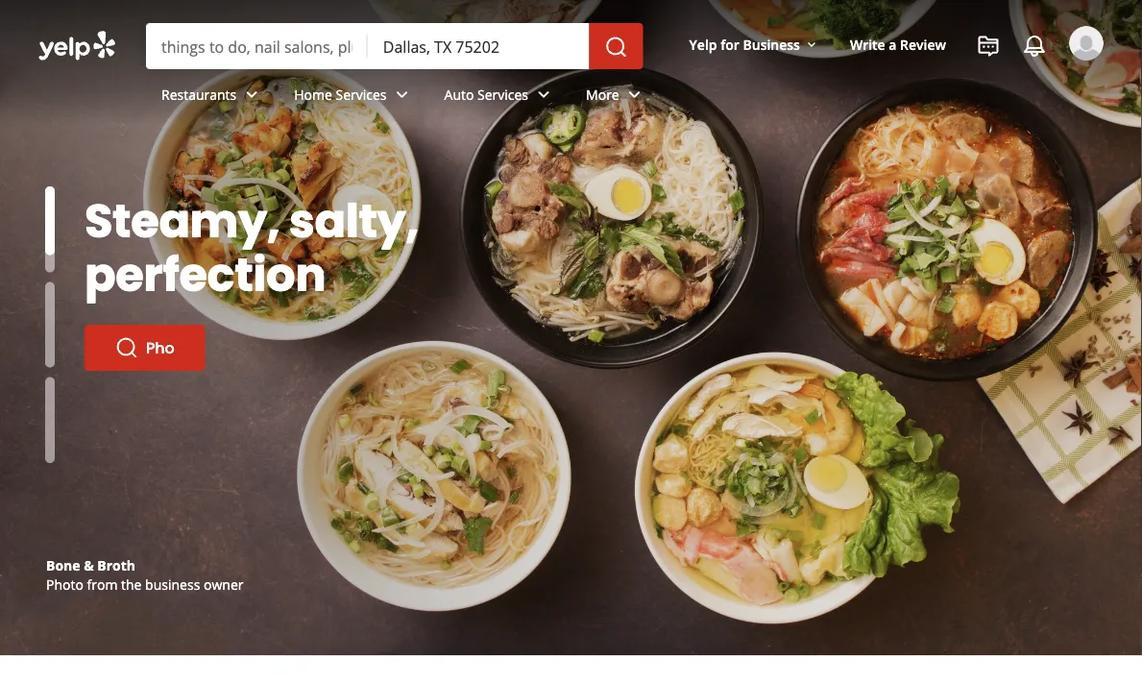 Task type: vqa. For each thing, say whether or not it's contained in the screenshot.
Mexican Link
yes



Task type: locate. For each thing, give the bounding box(es) containing it.
1 24 chevron down v2 image from the left
[[240, 83, 264, 106]]

burgers link
[[158, 183, 261, 221]]

Find text field
[[161, 36, 353, 57]]

services right auto
[[478, 85, 529, 103]]

none field near
[[383, 36, 574, 57]]

services left 24 chevron down v2 icon
[[336, 85, 387, 103]]

chinese
[[200, 231, 251, 249]]

24 chevron down v2 image right auto services
[[532, 83, 556, 106]]

perfection
[[85, 242, 326, 307]]

business
[[743, 35, 801, 53]]

0 horizontal spatial none field
[[161, 36, 353, 57]]

none field up auto services
[[383, 36, 574, 57]]

auto services link
[[429, 69, 571, 125]]

24 delivery v2 image
[[276, 190, 299, 213]]

none search field inside explore banner section banner
[[146, 23, 647, 69]]

menu inside business categories element
[[146, 125, 414, 317]]

yelp
[[690, 35, 717, 53]]

menu
[[146, 125, 414, 317]]

24 chevron down v2 image down find text field
[[240, 83, 264, 106]]

services
[[336, 85, 387, 103], [478, 85, 529, 103]]

home services
[[294, 85, 387, 103]]

1 horizontal spatial 24 chevron down v2 image
[[532, 83, 556, 106]]

24 search v2 image
[[115, 336, 138, 359]]

1 horizontal spatial services
[[478, 85, 529, 103]]

user actions element
[[674, 24, 1131, 142]]

24 chevron down v2 image
[[240, 83, 264, 106], [532, 83, 556, 106], [623, 83, 647, 106]]

24 chevron down v2 image inside the "restaurants" link
[[240, 83, 264, 106]]

1 horizontal spatial none field
[[383, 36, 574, 57]]

1 none field from the left
[[161, 36, 353, 57]]

review
[[901, 35, 947, 53]]

3 24 chevron down v2 image from the left
[[623, 83, 647, 106]]

24 burgers v2 image
[[165, 190, 188, 213]]

restaurants
[[161, 85, 237, 103]]

italian
[[200, 270, 241, 288]]

thai
[[310, 270, 338, 288]]

john s. image
[[1070, 26, 1104, 61]]

business
[[145, 575, 200, 593]]

pho link
[[85, 325, 205, 371]]

notifications image
[[1024, 35, 1047, 58]]

mexican
[[310, 231, 365, 249]]

0 horizontal spatial 24 chevron down v2 image
[[240, 83, 264, 106]]

1 services from the left
[[336, 85, 387, 103]]

0 horizontal spatial services
[[336, 85, 387, 103]]

takeout link
[[158, 144, 261, 183]]

2 none field from the left
[[383, 36, 574, 57]]

auto services
[[445, 85, 529, 103]]

None search field
[[0, 0, 1143, 317]]

24 chevron down v2 image inside auto services link
[[532, 83, 556, 106]]

24 chevron down v2 image inside the more link
[[623, 83, 647, 106]]

restaurants link
[[146, 69, 279, 125]]

pho
[[146, 337, 174, 358]]

2 24 chevron down v2 image from the left
[[532, 83, 556, 106]]

owner
[[204, 575, 244, 593]]

menu containing takeout
[[146, 125, 414, 317]]

search image
[[605, 36, 628, 59]]

2 services from the left
[[478, 85, 529, 103]]

2 horizontal spatial 24 chevron down v2 image
[[623, 83, 647, 106]]

None field
[[161, 36, 353, 57], [383, 36, 574, 57]]

steamy,
[[85, 188, 280, 253]]

bone & broth link
[[46, 556, 136, 574]]

reservations
[[310, 154, 394, 173]]

16 chevron down v2 image
[[804, 37, 820, 53]]

24 mexican v2 image
[[276, 229, 299, 252]]

more link
[[571, 69, 662, 125]]

24 chevron down v2 image right more
[[623, 83, 647, 106]]

projects image
[[977, 35, 1000, 58]]

for
[[721, 35, 740, 53]]

None search field
[[146, 23, 647, 69]]

24 chevron down v2 image for auto services
[[532, 83, 556, 106]]

business categories element
[[146, 69, 1104, 317]]

home services link
[[279, 69, 429, 125]]

none field up the "restaurants" link
[[161, 36, 353, 57]]



Task type: describe. For each thing, give the bounding box(es) containing it.
a
[[889, 35, 897, 53]]

explore banner section banner
[[0, 0, 1143, 655]]

more
[[586, 85, 620, 103]]

steamy, salty, perfection
[[85, 188, 419, 307]]

yelp for business button
[[682, 27, 827, 62]]

yelp for business
[[690, 35, 801, 53]]

select slide image
[[45, 170, 55, 256]]

24 italian v2 image
[[165, 267, 188, 290]]

broth
[[97, 556, 136, 574]]

write a review
[[850, 35, 947, 53]]

24 chevron down v2 image for restaurants
[[240, 83, 264, 106]]

24 chevron down v2 image
[[391, 83, 414, 106]]

write
[[850, 35, 886, 53]]

bone
[[46, 556, 80, 574]]

chinese link
[[158, 221, 261, 259]]

home
[[294, 85, 332, 103]]

takeout
[[200, 154, 253, 173]]

delivery
[[310, 193, 364, 211]]

24 takeout v2 image
[[165, 152, 188, 175]]

italian link
[[158, 259, 261, 298]]

services for auto services
[[478, 85, 529, 103]]

Near text field
[[383, 36, 574, 57]]

thai link
[[268, 259, 402, 298]]

the
[[121, 575, 142, 593]]

none search field containing yelp for business
[[0, 0, 1143, 317]]

&
[[84, 556, 94, 574]]

reservations link
[[268, 144, 402, 183]]

delivery link
[[268, 183, 402, 221]]

mexican link
[[268, 221, 402, 259]]

salty,
[[289, 188, 419, 253]]

write a review link
[[843, 27, 954, 61]]

24 thai v2 image
[[276, 267, 299, 290]]

24 chevron down v2 image for more
[[623, 83, 647, 106]]

auto
[[445, 85, 474, 103]]

24 reservations v2 image
[[276, 152, 299, 175]]

none field find
[[161, 36, 353, 57]]

bone & broth photo from the business owner
[[46, 556, 244, 593]]

burgers
[[200, 193, 251, 211]]

24 chinese v2 image
[[165, 229, 188, 252]]

photo
[[46, 575, 83, 593]]

services for home services
[[336, 85, 387, 103]]

from
[[87, 575, 118, 593]]



